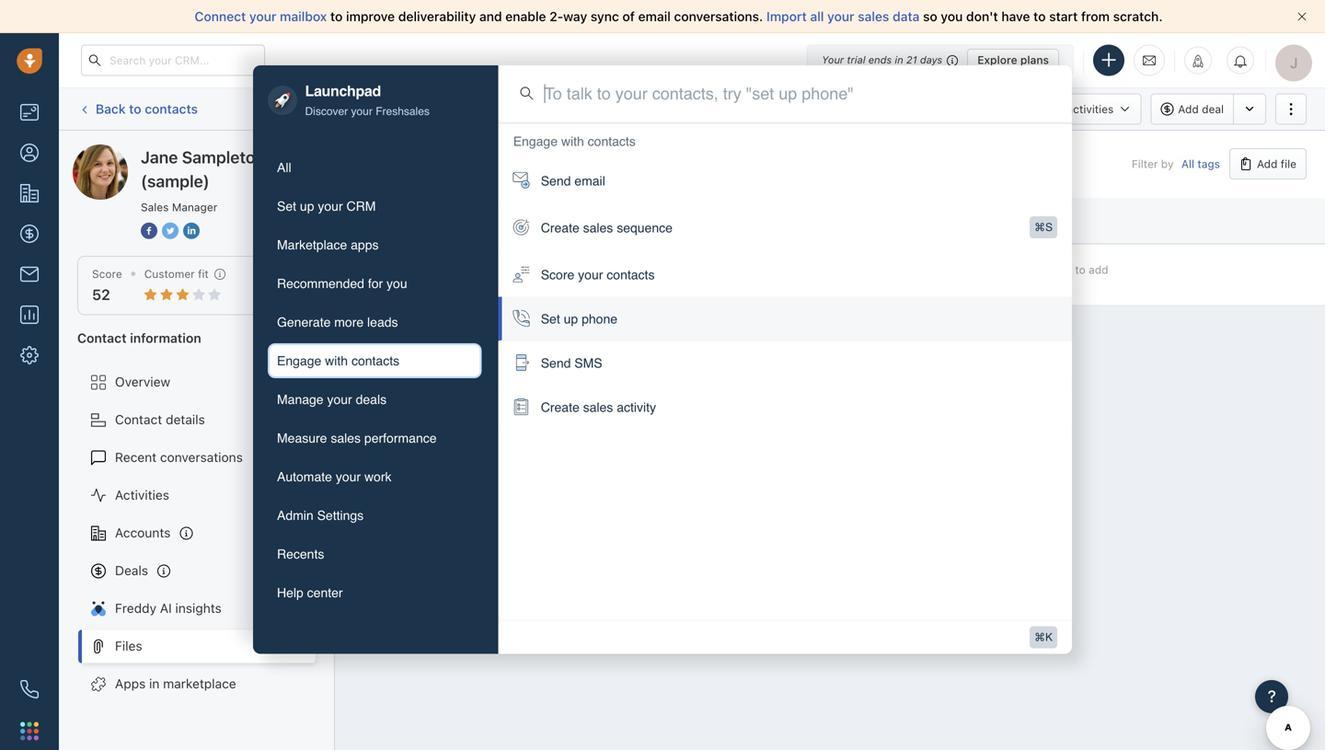 Task type: locate. For each thing, give the bounding box(es) containing it.
facebook circled image
[[141, 221, 157, 241]]

freddy ai insights
[[115, 601, 222, 616]]

your up the phone at the left top
[[578, 267, 603, 282]]

email
[[604, 103, 632, 116]]

0 horizontal spatial add
[[1179, 103, 1199, 115]]

to right back
[[129, 101, 141, 116]]

send for send sms
[[541, 356, 571, 371]]

to inside "link"
[[129, 101, 141, 116]]

freshsales
[[376, 105, 430, 118]]

sales
[[858, 9, 890, 24], [583, 221, 613, 235], [583, 400, 613, 415], [331, 431, 361, 445]]

0 vertical spatial sms
[[775, 103, 799, 116]]

engage inside button
[[277, 353, 322, 368]]

1 horizontal spatial set
[[541, 312, 560, 326]]

filter by all tags
[[1132, 157, 1221, 170]]

tab list
[[268, 150, 482, 610]]

0 vertical spatial up
[[300, 199, 314, 213]]

up inside list of options list box
[[564, 312, 578, 326]]

1 horizontal spatial click
[[1047, 263, 1072, 276]]

send down set up phone
[[541, 356, 571, 371]]

1 horizontal spatial sms
[[775, 103, 799, 116]]

tags
[[1198, 157, 1221, 170]]

score
[[541, 267, 575, 282], [92, 267, 122, 280]]

discover
[[305, 105, 348, 118]]

email image
[[1143, 53, 1156, 68]]

up inside button
[[300, 199, 314, 213]]

1 vertical spatial in
[[149, 676, 160, 691]]

sms inside button
[[775, 103, 799, 116]]

1 vertical spatial sms
[[575, 356, 603, 371]]

1 vertical spatial set
[[541, 312, 560, 326]]

list of options list box
[[499, 123, 1072, 429]]

score up 52 button
[[92, 267, 122, 280]]

0 horizontal spatial set
[[277, 199, 296, 213]]

1 horizontal spatial add
[[1257, 157, 1278, 170]]

sms
[[775, 103, 799, 116], [575, 356, 603, 371]]

your left crm
[[318, 199, 343, 213]]

0 vertical spatial contact
[[77, 330, 127, 345]]

file
[[1281, 157, 1297, 170]]

email up create sales sequence
[[575, 173, 606, 188]]

0 vertical spatial click
[[709, 102, 735, 115]]

files
[[115, 638, 142, 654]]

sales up facebook circled image
[[141, 201, 169, 214]]

contact up recent
[[115, 412, 162, 427]]

in left 21
[[895, 54, 904, 66]]

updates available. click to refresh.
[[610, 102, 792, 115]]

help center button
[[268, 575, 482, 610]]

1 vertical spatial email
[[575, 173, 606, 188]]

0 horizontal spatial sales
[[141, 201, 169, 214]]

Search your CRM... text field
[[81, 45, 265, 76]]

data
[[893, 9, 920, 24]]

engage with contacts
[[513, 134, 636, 149], [513, 134, 636, 149], [277, 353, 400, 368]]

sales activities button
[[1009, 93, 1151, 125], [1009, 93, 1142, 125]]

sms inside list of options list box
[[575, 356, 603, 371]]

phone image
[[20, 680, 39, 699]]

attach
[[436, 266, 470, 279]]

add inside add file button
[[1257, 157, 1278, 170]]

marketplace
[[163, 676, 236, 691]]

2 create from the top
[[541, 400, 580, 415]]

send up create sales sequence
[[541, 173, 571, 188]]

add for add file
[[1257, 157, 1278, 170]]

1 vertical spatial create
[[541, 400, 580, 415]]

call
[[679, 103, 698, 116]]

your inside list of options list box
[[578, 267, 603, 282]]

by
[[1162, 157, 1174, 170]]

create down 'send email'
[[541, 221, 580, 235]]

add file button
[[1230, 148, 1307, 180]]

all
[[811, 9, 824, 24]]

0 vertical spatial create
[[541, 221, 580, 235]]

⌘ inside press-command-k-to-open-and-close "element"
[[1035, 631, 1046, 644]]

sales left data at the top of page
[[858, 9, 890, 24]]

you right the for
[[387, 276, 407, 291]]

call link
[[651, 93, 707, 125]]

0 vertical spatial ⌘
[[1035, 221, 1046, 234]]

overview
[[115, 374, 170, 389]]

1 horizontal spatial up
[[564, 312, 578, 326]]

1 vertical spatial send
[[541, 356, 571, 371]]

all tags link
[[1182, 157, 1221, 170]]

deal
[[1202, 103, 1224, 115]]

⌘ inside list of options list box
[[1035, 221, 1046, 234]]

center
[[307, 585, 343, 600]]

performance
[[364, 431, 437, 445]]

add inside add deal button
[[1179, 103, 1199, 115]]

0 horizontal spatial sms
[[575, 356, 603, 371]]

1 create from the top
[[541, 221, 580, 235]]

sales up automate your work
[[331, 431, 361, 445]]

set up your crm button
[[268, 188, 482, 223]]

set inside list of options list box
[[541, 312, 560, 326]]

set up phone
[[541, 312, 618, 326]]

trial
[[847, 54, 866, 66]]

create for create sales sequence
[[541, 221, 580, 235]]

manage your deals
[[277, 392, 387, 407]]

0 horizontal spatial click
[[709, 102, 735, 115]]

add deal button
[[1151, 93, 1234, 125]]

all up set up your crm
[[277, 160, 291, 175]]

0 horizontal spatial you
[[387, 276, 407, 291]]

create down send sms
[[541, 400, 580, 415]]

you right so in the top of the page
[[941, 9, 963, 24]]

set down contacts?
[[541, 312, 560, 326]]

sales manager
[[141, 201, 218, 214]]

launchpad
[[305, 82, 381, 99]]

1 vertical spatial sales
[[141, 201, 169, 214]]

set
[[277, 199, 296, 213], [541, 312, 560, 326]]

contact for contact details
[[115, 412, 162, 427]]

add left deal
[[1179, 103, 1199, 115]]

close image
[[1298, 12, 1307, 21]]

way
[[563, 9, 587, 24]]

1 vertical spatial contact
[[115, 412, 162, 427]]

generate
[[277, 315, 331, 329]]

conversations
[[160, 450, 243, 465]]

0 horizontal spatial in
[[149, 676, 160, 691]]

back to contacts
[[96, 101, 198, 116]]

1 vertical spatial you
[[387, 276, 407, 291]]

add file
[[1257, 157, 1297, 170]]

engage with contacts heading
[[513, 132, 636, 150], [513, 132, 636, 150]]

your right all
[[828, 9, 855, 24]]

0 horizontal spatial email
[[575, 173, 606, 188]]

add
[[1089, 263, 1109, 276]]

start
[[1050, 9, 1078, 24]]

1 horizontal spatial email
[[638, 9, 671, 24]]

1 horizontal spatial score
[[541, 267, 575, 282]]

sales left sequence
[[583, 221, 613, 235]]

click left add
[[1047, 263, 1072, 276]]

set up marketplace
[[277, 199, 296, 213]]

add for add deal
[[1179, 103, 1199, 115]]

contact for contact information
[[77, 330, 127, 345]]

1 horizontal spatial in
[[895, 54, 904, 66]]

1 horizontal spatial sales
[[1036, 103, 1064, 115]]

updates
[[610, 102, 654, 115]]

score up set up phone
[[541, 267, 575, 282]]

1 vertical spatial add
[[1257, 157, 1278, 170]]

your down launchpad
[[351, 105, 373, 118]]

⌘ for s
[[1035, 221, 1046, 234]]

to left refresh.
[[738, 102, 748, 115]]

updates available. click to refresh. link
[[584, 92, 801, 126]]

0 vertical spatial add
[[1179, 103, 1199, 115]]

jane
[[141, 147, 178, 167]]

email right of
[[638, 9, 671, 24]]

score your contacts
[[541, 267, 655, 282]]

1 vertical spatial up
[[564, 312, 578, 326]]

1 send from the top
[[541, 173, 571, 188]]

have
[[1002, 9, 1031, 24]]

sales left activity
[[583, 400, 613, 415]]

email
[[638, 9, 671, 24], [575, 173, 606, 188]]

all right 'by'
[[1182, 157, 1195, 170]]

0 horizontal spatial score
[[92, 267, 122, 280]]

information
[[130, 330, 201, 345]]

apps
[[351, 237, 379, 252]]

automate
[[277, 469, 332, 484]]

create sales sequence
[[541, 221, 673, 235]]

leads
[[367, 315, 398, 329]]

2 send from the top
[[541, 356, 571, 371]]

0 horizontal spatial all
[[277, 160, 291, 175]]

to right mailbox
[[330, 9, 343, 24]]

apps in marketplace
[[115, 676, 236, 691]]

plans
[[1021, 53, 1049, 66]]

up up marketplace
[[300, 199, 314, 213]]

recents
[[277, 547, 324, 561]]

⌘
[[1035, 221, 1046, 234], [1035, 631, 1046, 644]]

contact down 52 button
[[77, 330, 127, 345]]

0 vertical spatial send
[[541, 173, 571, 188]]

2 ⌘ from the top
[[1035, 631, 1046, 644]]

ends
[[869, 54, 892, 66]]

send
[[541, 173, 571, 188], [541, 356, 571, 371]]

activity
[[617, 400, 656, 415]]

in right apps
[[149, 676, 160, 691]]

sales left activities
[[1036, 103, 1064, 115]]

linkedin circled image
[[183, 221, 200, 241]]

1 ⌘ from the top
[[1035, 221, 1046, 234]]

email inside list of options list box
[[575, 173, 606, 188]]

1 vertical spatial ⌘
[[1035, 631, 1046, 644]]

set inside button
[[277, 199, 296, 213]]

sales for performance
[[331, 431, 361, 445]]

manage
[[277, 392, 324, 407]]

engage with contacts heading inside list of options list box
[[513, 132, 636, 150]]

contacts inside engage with contacts button
[[352, 353, 400, 368]]

0 vertical spatial you
[[941, 9, 963, 24]]

click to add
[[1047, 263, 1109, 276]]

0 vertical spatial email
[[638, 9, 671, 24]]

2 score from the left
[[92, 267, 122, 280]]

sales inside button
[[331, 431, 361, 445]]

phone element
[[11, 671, 48, 708]]

admin
[[277, 508, 314, 523]]

set for set up phone
[[541, 312, 560, 326]]

add left the file
[[1257, 157, 1278, 170]]

⌘ s
[[1035, 221, 1053, 234]]

1 score from the left
[[541, 267, 575, 282]]

up left the phone at the left top
[[564, 312, 578, 326]]

score inside list of options list box
[[541, 267, 575, 282]]

click right call
[[709, 102, 735, 115]]

engage with contacts button
[[268, 343, 482, 378]]

0 horizontal spatial up
[[300, 199, 314, 213]]

0 vertical spatial sales
[[1036, 103, 1064, 115]]

0 vertical spatial set
[[277, 199, 296, 213]]

john
[[651, 268, 676, 281]]

tab list containing all
[[268, 150, 482, 610]]

back to contacts link
[[77, 95, 199, 124]]

explore plans
[[978, 53, 1049, 66]]

with inside button
[[325, 353, 348, 368]]

manage your deals button
[[268, 382, 482, 417]]

engage
[[513, 134, 558, 149], [513, 134, 558, 149], [277, 353, 322, 368]]



Task type: vqa. For each thing, say whether or not it's contained in the screenshot.
to talk to your contacts, try "set up phone" field
yes



Task type: describe. For each thing, give the bounding box(es) containing it.
engage with contacts inside engage with contacts button
[[277, 353, 400, 368]]

1 horizontal spatial you
[[941, 9, 963, 24]]

automate your work
[[277, 469, 392, 484]]

twitter circled image
[[162, 221, 179, 241]]

customer
[[144, 267, 195, 280]]

create sales activity
[[541, 400, 656, 415]]

21
[[907, 54, 918, 66]]

with inside list of options list box
[[561, 134, 584, 149]]

tags
[[1047, 215, 1072, 226]]

contacts?
[[512, 266, 565, 279]]

contact details
[[115, 412, 205, 427]]

for
[[368, 276, 383, 291]]

0 vertical spatial in
[[895, 54, 904, 66]]

freshworks switcher image
[[20, 722, 39, 740]]

to left 'start'
[[1034, 9, 1046, 24]]

1 vertical spatial click
[[1047, 263, 1072, 276]]

recommended
[[277, 276, 364, 291]]

all inside 'button'
[[277, 160, 291, 175]]

press-command-k-to-open-and-close element
[[1030, 626, 1058, 649]]

sync
[[591, 9, 619, 24]]

so
[[923, 9, 938, 24]]

days
[[921, 54, 943, 66]]

send sms
[[541, 356, 603, 371]]

generate more leads button
[[268, 304, 482, 339]]

help
[[277, 585, 304, 600]]

admin settings
[[277, 508, 364, 523]]

deliverability
[[398, 9, 476, 24]]

sales for sales activities
[[1036, 103, 1064, 115]]

automate your work button
[[268, 459, 482, 494]]

refresh.
[[751, 102, 792, 115]]

up for phone
[[564, 312, 578, 326]]

to right "how"
[[423, 266, 433, 279]]

⌘ k
[[1035, 631, 1053, 644]]

create for create sales activity
[[541, 400, 580, 415]]

add deal
[[1179, 103, 1224, 115]]

freddy
[[115, 601, 157, 616]]

sequence
[[617, 221, 673, 235]]

crm
[[347, 199, 376, 213]]

1 horizontal spatial all
[[1182, 157, 1195, 170]]

sales activities
[[1036, 103, 1114, 115]]

don't
[[967, 9, 998, 24]]

sampleton
[[182, 147, 265, 167]]

filter
[[1132, 157, 1159, 170]]

phone
[[582, 312, 618, 326]]

52 button
[[92, 286, 110, 303]]

how
[[396, 266, 419, 279]]

2-
[[550, 9, 563, 24]]

and
[[480, 9, 502, 24]]

launchpad discover your freshsales
[[305, 82, 430, 118]]

admin settings button
[[268, 498, 482, 533]]

sales for sequence
[[583, 221, 613, 235]]

52
[[92, 286, 110, 303]]

settings
[[317, 508, 364, 523]]

score for 52
[[92, 267, 122, 280]]

call button
[[651, 93, 707, 125]]

sms button
[[748, 93, 808, 125]]

connect
[[195, 9, 246, 24]]

import
[[767, 9, 807, 24]]

improve
[[346, 9, 395, 24]]

deals
[[115, 563, 148, 578]]

help center
[[277, 585, 343, 600]]

score for your
[[541, 267, 575, 282]]

⌘ for k
[[1035, 631, 1046, 644]]

mng settings image
[[298, 334, 311, 347]]

sales for activity
[[583, 400, 613, 415]]

your left mailbox
[[249, 9, 277, 24]]

recent conversations
[[115, 450, 243, 465]]

files
[[473, 266, 496, 279]]

send for send email
[[541, 173, 571, 188]]

conversations.
[[674, 9, 763, 24]]

contacts inside back to contacts "link"
[[145, 101, 198, 116]]

sales for sales manager
[[141, 201, 169, 214]]

accounts
[[115, 525, 171, 540]]

recents button
[[268, 536, 482, 571]]

more
[[334, 315, 364, 329]]

engage with contacts inside list of options list box
[[513, 134, 636, 149]]

scratch.
[[1114, 9, 1163, 24]]

to left add
[[1076, 263, 1086, 276]]

deals
[[356, 392, 387, 407]]

To talk to your contacts, try "set up phone" field
[[545, 82, 1050, 105]]

jane sampleton (sample)
[[141, 147, 265, 191]]

up for your
[[300, 199, 314, 213]]

set for set up your crm
[[277, 199, 296, 213]]

your left work
[[336, 469, 361, 484]]

measure
[[277, 431, 327, 445]]

insights
[[175, 601, 222, 616]]

email button
[[576, 93, 642, 125]]

connect your mailbox to improve deliverability and enable 2-way sync of email conversations. import all your sales data so you don't have to start from scratch.
[[195, 9, 1163, 24]]

of
[[623, 9, 635, 24]]

enable
[[506, 9, 546, 24]]

how to attach files to contacts? link
[[396, 265, 565, 285]]

marketplace apps
[[277, 237, 379, 252]]

score 52
[[92, 267, 122, 303]]

contact information
[[77, 330, 201, 345]]

send email
[[541, 173, 606, 188]]

import all your sales data link
[[767, 9, 923, 24]]

explore
[[978, 53, 1018, 66]]

to right files
[[499, 266, 509, 279]]

engage inside list of options list box
[[513, 134, 558, 149]]

owner
[[651, 216, 687, 227]]

activities
[[1067, 103, 1114, 115]]

marketplace
[[277, 237, 347, 252]]

your inside launchpad discover your freshsales
[[351, 105, 373, 118]]

your left deals
[[327, 392, 352, 407]]

from
[[1082, 9, 1110, 24]]

s
[[1046, 221, 1053, 234]]

back
[[96, 101, 126, 116]]

you inside button
[[387, 276, 407, 291]]



